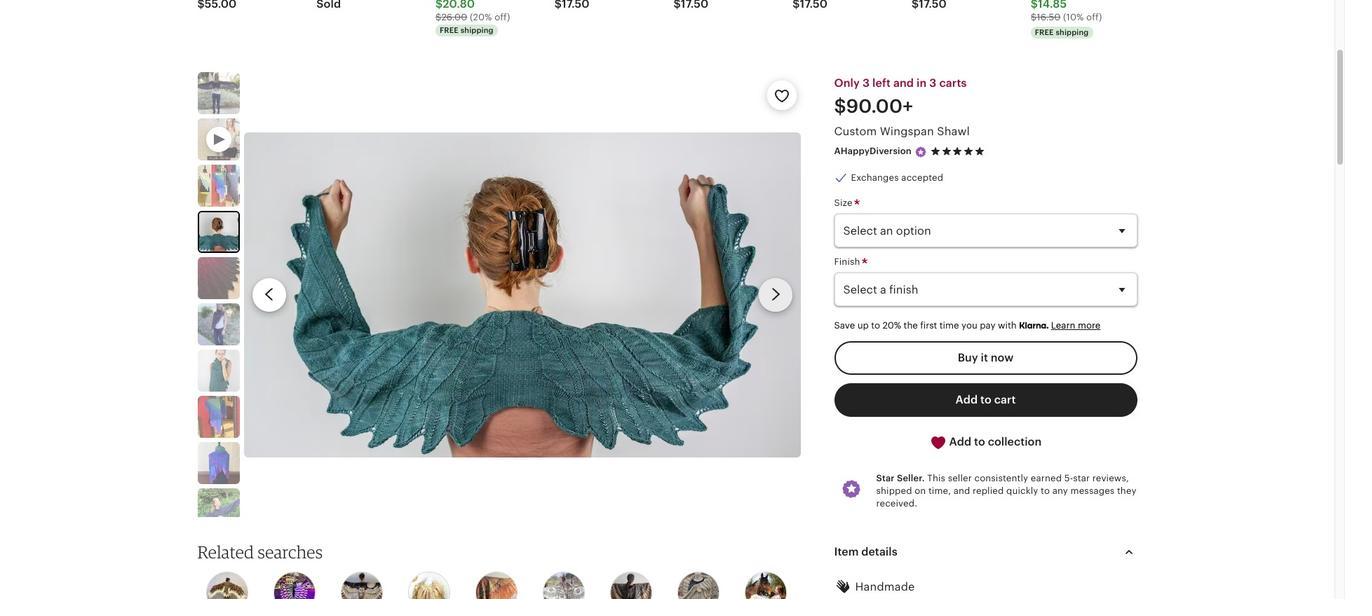 Task type: locate. For each thing, give the bounding box(es) containing it.
2 3 from the left
[[930, 77, 937, 89]]

it
[[981, 352, 988, 364]]

add
[[956, 394, 978, 406], [950, 436, 972, 448]]

learn more button
[[1051, 321, 1101, 331]]

ahappydiversion
[[834, 146, 912, 157]]

collection
[[988, 436, 1042, 448]]

ahappydiversion link
[[834, 146, 912, 157]]

you
[[962, 321, 978, 331]]

1 horizontal spatial shipping
[[1056, 28, 1089, 37]]

3 left left
[[863, 77, 870, 89]]

to inside the this seller consistently earned 5-star reviews, shipped on time, and replied quickly to any messages they received.
[[1041, 486, 1050, 497]]

custom wingspan shawl image 9 image
[[197, 489, 240, 531]]

0 vertical spatial add
[[956, 394, 978, 406]]

0 horizontal spatial off)
[[495, 12, 510, 23]]

add up seller
[[950, 436, 972, 448]]

$90.00+
[[834, 96, 913, 117]]

26.00
[[442, 12, 467, 23]]

buy it now
[[958, 352, 1014, 364]]

0 horizontal spatial $
[[436, 12, 442, 23]]

star_seller image
[[915, 146, 927, 158]]

replied
[[973, 486, 1004, 497]]

shipping down (10%
[[1056, 28, 1089, 37]]

to left cart
[[981, 394, 992, 406]]

1 vertical spatial add
[[950, 436, 972, 448]]

$
[[436, 12, 442, 23], [1031, 12, 1037, 23]]

shipped
[[876, 486, 912, 497]]

off) right (10%
[[1087, 12, 1102, 23]]

0 horizontal spatial free
[[440, 26, 459, 35]]

only 3 left and in 3 carts $90.00+
[[834, 77, 967, 117]]

0 horizontal spatial and
[[894, 77, 914, 89]]

1 horizontal spatial off)
[[1087, 12, 1102, 23]]

received.
[[876, 499, 918, 509]]

2 $ from the left
[[1031, 12, 1037, 23]]

to right up
[[871, 321, 880, 331]]

size
[[834, 198, 855, 208]]

free down 26.00
[[440, 26, 459, 35]]

free shipping down $ 26.00 (20% off)
[[440, 26, 494, 35]]

left
[[873, 77, 891, 89]]

shipping
[[461, 26, 494, 35], [1056, 28, 1089, 37]]

custom wingspan shawl image 2 image
[[197, 165, 240, 207]]

to
[[871, 321, 880, 331], [981, 394, 992, 406], [974, 436, 985, 448], [1041, 486, 1050, 497]]

custom wingspan shawl image 3 image
[[244, 132, 801, 458], [199, 213, 238, 252]]

1 horizontal spatial 3
[[930, 77, 937, 89]]

0 horizontal spatial free shipping
[[440, 26, 494, 35]]

custom wingspan shawl image 1 image
[[197, 72, 240, 114]]

exchanges accepted
[[851, 172, 944, 183]]

free shipping
[[440, 26, 494, 35], [1035, 28, 1089, 37]]

off)
[[495, 12, 510, 23], [1087, 12, 1102, 23]]

first
[[921, 321, 937, 331]]

and left in
[[894, 77, 914, 89]]

add left cart
[[956, 394, 978, 406]]

and
[[894, 77, 914, 89], [954, 486, 970, 497]]

free shipping down $ 16.50 (10% off)
[[1035, 28, 1089, 37]]

custom wingspan shawl image 5 image
[[197, 304, 240, 346]]

$ left the (20%
[[436, 12, 442, 23]]

0 horizontal spatial 3
[[863, 77, 870, 89]]

0 horizontal spatial shipping
[[461, 26, 494, 35]]

to down earned
[[1041, 486, 1050, 497]]

off) for $ 16.50 (10% off)
[[1087, 12, 1102, 23]]

shipping down the (20%
[[461, 26, 494, 35]]

3
[[863, 77, 870, 89], [930, 77, 937, 89]]

1 off) from the left
[[495, 12, 510, 23]]

1 horizontal spatial custom wingspan shawl image 3 image
[[244, 132, 801, 458]]

in
[[917, 77, 927, 89]]

to left collection
[[974, 436, 985, 448]]

seller.
[[897, 473, 925, 484]]

free shipping for 16.50
[[1035, 28, 1089, 37]]

and down seller
[[954, 486, 970, 497]]

klarna.
[[1019, 321, 1049, 331]]

off) for $ 26.00 (20% off)
[[495, 12, 510, 23]]

20%
[[883, 321, 902, 331]]

consistently
[[975, 473, 1029, 484]]

add to collection
[[947, 436, 1042, 448]]

$ left (10%
[[1031, 12, 1037, 23]]

buy
[[958, 352, 978, 364]]

messages
[[1071, 486, 1115, 497]]

custom wingspan shawl image 6 image
[[197, 350, 240, 392]]

save
[[834, 321, 855, 331]]

custom wingspan shawl image 4 image
[[197, 258, 240, 300]]

off) right the (20%
[[495, 12, 510, 23]]

1 horizontal spatial and
[[954, 486, 970, 497]]

free
[[440, 26, 459, 35], [1035, 28, 1054, 37]]

1 horizontal spatial $
[[1031, 12, 1037, 23]]

3 right in
[[930, 77, 937, 89]]

related
[[197, 542, 254, 564]]

free down 16.50
[[1035, 28, 1054, 37]]

0 vertical spatial and
[[894, 77, 914, 89]]

free for 16.50
[[1035, 28, 1054, 37]]

$ for 16.50
[[1031, 12, 1037, 23]]

finish
[[834, 257, 863, 267]]

time,
[[929, 486, 951, 497]]

1 $ from the left
[[436, 12, 442, 23]]

1 3 from the left
[[863, 77, 870, 89]]

1 vertical spatial and
[[954, 486, 970, 497]]

exchanges
[[851, 172, 899, 183]]

1 horizontal spatial free shipping
[[1035, 28, 1089, 37]]

shipping for (20%
[[461, 26, 494, 35]]

handmade
[[855, 582, 915, 594]]

quickly
[[1007, 486, 1039, 497]]

2 off) from the left
[[1087, 12, 1102, 23]]

wingspan
[[880, 126, 934, 138]]

custom
[[834, 126, 877, 138]]

up
[[858, 321, 869, 331]]

related searches region
[[181, 542, 813, 600]]

1 horizontal spatial free
[[1035, 28, 1054, 37]]

searches
[[258, 542, 323, 564]]



Task type: vqa. For each thing, say whether or not it's contained in the screenshot.
Accepted
yes



Task type: describe. For each thing, give the bounding box(es) containing it.
carts
[[940, 77, 967, 89]]

this seller consistently earned 5-star reviews, shipped on time, and replied quickly to any messages they received.
[[876, 473, 1137, 509]]

only
[[834, 77, 860, 89]]

the
[[904, 321, 918, 331]]

add for add to cart
[[956, 394, 978, 406]]

$ 16.50 (10% off)
[[1031, 12, 1102, 23]]

pay
[[980, 321, 996, 331]]

on
[[915, 486, 926, 497]]

star
[[1073, 473, 1090, 484]]

learn
[[1051, 321, 1076, 331]]

star seller.
[[876, 473, 925, 484]]

(10%
[[1063, 12, 1084, 23]]

buy it now button
[[834, 342, 1137, 375]]

details
[[862, 547, 898, 559]]

seller
[[948, 473, 972, 484]]

add to collection button
[[834, 426, 1137, 460]]

earned
[[1031, 473, 1062, 484]]

any
[[1053, 486, 1068, 497]]

item
[[834, 547, 859, 559]]

accepted
[[902, 172, 944, 183]]

they
[[1117, 486, 1137, 497]]

0 horizontal spatial custom wingspan shawl image 3 image
[[199, 213, 238, 252]]

star
[[876, 473, 895, 484]]

free for 26.00
[[440, 26, 459, 35]]

cart
[[994, 394, 1016, 406]]

custom wingspan shawl image 7 image
[[197, 396, 240, 439]]

$ for 26.00
[[436, 12, 442, 23]]

with
[[998, 321, 1017, 331]]

free shipping for 26.00
[[440, 26, 494, 35]]

this
[[928, 473, 946, 484]]

add for add to collection
[[950, 436, 972, 448]]

save up to 20% the first time you pay with klarna. learn more
[[834, 321, 1101, 331]]

shawl
[[937, 126, 970, 138]]

item details button
[[822, 536, 1150, 570]]

shipping for (10%
[[1056, 28, 1089, 37]]

item details
[[834, 547, 898, 559]]

and inside the this seller consistently earned 5-star reviews, shipped on time, and replied quickly to any messages they received.
[[954, 486, 970, 497]]

16.50
[[1037, 12, 1061, 23]]

$ 26.00 (20% off)
[[436, 12, 510, 23]]

more
[[1078, 321, 1101, 331]]

custom wingspan shawl image 8 image
[[197, 443, 240, 485]]

time
[[940, 321, 959, 331]]

reviews,
[[1093, 473, 1129, 484]]

(20%
[[470, 12, 492, 23]]

related searches
[[197, 542, 323, 564]]

now
[[991, 352, 1014, 364]]

add to cart
[[956, 394, 1016, 406]]

add to cart button
[[834, 384, 1137, 417]]

and inside the only 3 left and in 3 carts $90.00+
[[894, 77, 914, 89]]

5-
[[1065, 473, 1073, 484]]

custom wingspan shawl
[[834, 126, 970, 138]]



